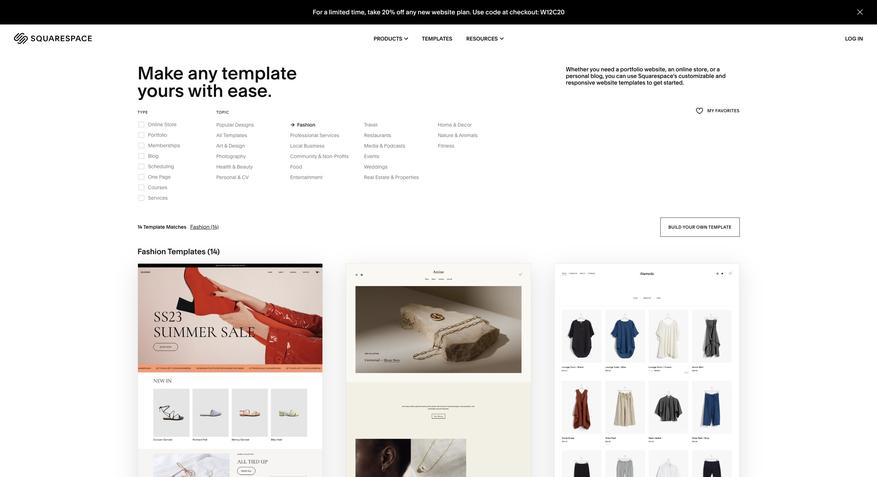 Task type: vqa. For each thing, say whether or not it's contained in the screenshot.
Online Store - Portfolio - Memberships - Blog - Scheduling - Courses - Services - Local Business
no



Task type: locate. For each thing, give the bounding box(es) containing it.
w12c20
[[540, 8, 564, 16]]

zaatar up preview zaatar
[[234, 373, 261, 381]]

1 start from the left
[[605, 373, 626, 381]]

professional services link
[[290, 132, 346, 139]]

fashion left (14)
[[190, 224, 210, 230]]

to
[[647, 79, 652, 86]]

customizable
[[679, 72, 714, 79]]

1 vertical spatial website
[[596, 79, 617, 86]]

fashion up professional
[[297, 122, 315, 128]]

popular
[[216, 122, 234, 128]]

and
[[716, 72, 726, 79]]

1 horizontal spatial website
[[596, 79, 617, 86]]

whether you need a portfolio website, an online store, or a personal blog, you can use squarespace's customizable and responsive website templates to get started.
[[566, 66, 726, 86]]

1 horizontal spatial any
[[406, 8, 416, 16]]

0 horizontal spatial fashion
[[137, 247, 166, 257]]

a right or at the top right of the page
[[717, 66, 720, 73]]

zaatar inside button
[[234, 373, 261, 381]]

fashion for fashion templates ( 14 )
[[137, 247, 166, 257]]

zaatar image
[[138, 264, 322, 478]]

your
[[683, 225, 695, 230]]

scheduling
[[148, 163, 174, 170]]

log             in
[[845, 35, 863, 42]]

2 vertical spatial fashion
[[137, 247, 166, 257]]

anise
[[445, 373, 466, 381]]

0 vertical spatial services
[[319, 132, 339, 139]]

2 horizontal spatial fashion
[[297, 122, 315, 128]]

3 start from the left
[[403, 373, 425, 381]]

start with zaatar button
[[192, 368, 268, 387]]

2 horizontal spatial start
[[605, 373, 626, 381]]

1 horizontal spatial template
[[708, 225, 732, 230]]

my favorites
[[707, 108, 740, 114]]

1 horizontal spatial templates
[[223, 132, 247, 139]]

1 vertical spatial 14
[[210, 247, 217, 257]]

photography
[[216, 153, 246, 160]]

checkout:
[[509, 8, 539, 16]]

real estate & properties
[[364, 174, 419, 181]]

real
[[364, 174, 374, 181]]

any
[[406, 8, 416, 16], [188, 62, 217, 84]]

2 horizontal spatial a
[[717, 66, 720, 73]]

website down need
[[596, 79, 617, 86]]

real estate & properties link
[[364, 174, 426, 181]]

resources
[[466, 35, 498, 42]]

alameda up preview alameda
[[647, 373, 682, 381]]

1 vertical spatial template
[[708, 225, 732, 230]]

off
[[396, 8, 404, 16]]

2 preview from the left
[[201, 387, 231, 395]]

0 horizontal spatial a
[[324, 8, 327, 16]]

alameda down start with alameda
[[646, 387, 680, 395]]

a right for
[[324, 8, 327, 16]]

with up preview alameda
[[628, 373, 645, 381]]

for
[[313, 8, 322, 16]]

one
[[148, 174, 158, 180]]

0 horizontal spatial start
[[192, 373, 213, 381]]

fashion templates ( 14 )
[[137, 247, 220, 257]]

alameda image
[[555, 264, 739, 478]]

website inside "whether you need a portfolio website, an online store, or a personal blog, you can use squarespace's customizable and responsive website templates to get started."
[[596, 79, 617, 86]]

popular designs link
[[216, 122, 261, 128]]

with for start with anise
[[426, 373, 444, 381]]

1 horizontal spatial 14
[[210, 247, 217, 257]]

with
[[188, 80, 223, 102], [628, 373, 645, 381], [215, 373, 232, 381], [426, 373, 444, 381]]

with left anise
[[426, 373, 444, 381]]

& right the health
[[232, 164, 236, 170]]

profits
[[334, 153, 349, 160]]

0 horizontal spatial website
[[431, 8, 455, 16]]

you left the can
[[605, 72, 615, 79]]

start
[[605, 373, 626, 381], [192, 373, 213, 381], [403, 373, 425, 381]]

in
[[858, 35, 863, 42]]

0 vertical spatial template
[[222, 62, 297, 84]]

2 start from the left
[[192, 373, 213, 381]]

1 vertical spatial services
[[148, 195, 168, 201]]

1 horizontal spatial services
[[319, 132, 339, 139]]

& right media at the left top of the page
[[380, 143, 383, 149]]

started.
[[664, 79, 684, 86]]

estate
[[375, 174, 390, 181]]

squarespace's
[[638, 72, 677, 79]]

store,
[[694, 66, 709, 73]]

home
[[438, 122, 452, 128]]

local business link
[[290, 143, 331, 149]]

blog
[[148, 153, 159, 159]]

start inside start with zaatar button
[[192, 373, 213, 381]]

with inside 'make any template yours with ease.'
[[188, 80, 223, 102]]

beauty
[[237, 164, 253, 170]]

home & decor
[[438, 122, 472, 128]]

1 vertical spatial alameda
[[646, 387, 680, 395]]

media & podcasts link
[[364, 143, 412, 149]]

use
[[472, 8, 484, 16]]

build your own template
[[668, 225, 732, 230]]

preview down start with alameda
[[614, 387, 644, 395]]

health & beauty link
[[216, 164, 260, 170]]

1 horizontal spatial fashion
[[190, 224, 210, 230]]

& left "non-"
[[318, 153, 321, 160]]

food link
[[290, 164, 309, 170]]

& left cv
[[237, 174, 241, 181]]

properties
[[395, 174, 419, 181]]

0 horizontal spatial services
[[148, 195, 168, 201]]

fashion (14) link
[[190, 224, 219, 230]]

0 vertical spatial 14
[[137, 224, 142, 230]]

art & design
[[216, 143, 245, 149]]

page
[[159, 174, 171, 180]]

start for preview alameda
[[605, 373, 626, 381]]

you left need
[[590, 66, 600, 73]]

my
[[707, 108, 714, 114]]

portfolio
[[148, 132, 167, 138]]

responsive
[[566, 79, 595, 86]]

weddings
[[364, 164, 388, 170]]

fashion down "template"
[[137, 247, 166, 257]]

yours
[[138, 80, 184, 102]]

can
[[616, 72, 626, 79]]

start for preview zaatar
[[192, 373, 213, 381]]

templates left (
[[168, 247, 206, 257]]

preview alameda
[[614, 387, 680, 395]]

all templates
[[216, 132, 247, 139]]

1 vertical spatial any
[[188, 62, 217, 84]]

templates down for a limited time, take 20% off any new website plan. use code at checkout: w12c20
[[422, 35, 452, 42]]

0 vertical spatial alameda
[[647, 373, 682, 381]]

build your own template button
[[660, 218, 740, 237]]

0 horizontal spatial templates
[[168, 247, 206, 257]]

0 vertical spatial any
[[406, 8, 416, 16]]

14
[[137, 224, 142, 230], [210, 247, 217, 257]]

0 horizontal spatial template
[[222, 62, 297, 84]]

website right new
[[431, 8, 455, 16]]

2 vertical spatial templates
[[168, 247, 206, 257]]

& for podcasts
[[380, 143, 383, 149]]

personal
[[216, 174, 236, 181]]

services up business
[[319, 132, 339, 139]]

0 vertical spatial fashion
[[297, 122, 315, 128]]

0 vertical spatial templates
[[422, 35, 452, 42]]

fashion (14)
[[190, 224, 219, 230]]

with up preview zaatar
[[215, 373, 232, 381]]

0 horizontal spatial preview
[[201, 387, 231, 395]]

alameda
[[647, 373, 682, 381], [646, 387, 680, 395]]

0 horizontal spatial you
[[590, 66, 600, 73]]

& right home
[[453, 122, 456, 128]]

anise image
[[346, 264, 531, 478]]

& for design
[[224, 143, 227, 149]]

services down courses
[[148, 195, 168, 201]]

1 vertical spatial templates
[[223, 132, 247, 139]]

for a limited time, take 20% off any new website plan. use code at checkout: w12c20
[[313, 8, 564, 16]]

with for start with alameda
[[628, 373, 645, 381]]

professional
[[290, 132, 318, 139]]

& for non-
[[318, 153, 321, 160]]

with up topic
[[188, 80, 223, 102]]

an
[[668, 66, 675, 73]]

preview for preview zaatar
[[201, 387, 231, 395]]

0 horizontal spatial any
[[188, 62, 217, 84]]

0 vertical spatial zaatar
[[234, 373, 261, 381]]

community & non-profits link
[[290, 153, 356, 160]]

& right nature
[[455, 132, 458, 139]]

templates down "popular designs"
[[223, 132, 247, 139]]

log
[[845, 35, 856, 42]]

1 vertical spatial fashion
[[190, 224, 210, 230]]

zaatar down start with zaatar
[[233, 387, 260, 395]]

preview for preview alameda
[[614, 387, 644, 395]]

whether
[[566, 66, 589, 73]]

1 horizontal spatial start
[[403, 373, 425, 381]]

& right art
[[224, 143, 227, 149]]

1 preview from the left
[[614, 387, 644, 395]]

plan.
[[457, 8, 471, 16]]

template inside 'make any template yours with ease.'
[[222, 62, 297, 84]]

a right need
[[616, 66, 619, 73]]

preview down start with zaatar
[[201, 387, 231, 395]]

14 left "template"
[[137, 224, 142, 230]]

home & decor link
[[438, 122, 479, 128]]

14 down (14)
[[210, 247, 217, 257]]

1 horizontal spatial preview
[[614, 387, 644, 395]]

squarespace logo link
[[14, 33, 184, 44]]

website
[[431, 8, 455, 16], [596, 79, 617, 86]]

start inside start with alameda button
[[605, 373, 626, 381]]

need
[[601, 66, 615, 73]]

professional services
[[290, 132, 339, 139]]



Task type: describe. For each thing, give the bounding box(es) containing it.
preview zaatar link
[[201, 381, 260, 401]]

alameda inside button
[[647, 373, 682, 381]]

& for decor
[[453, 122, 456, 128]]

events
[[364, 153, 379, 160]]

personal & cv
[[216, 174, 249, 181]]

own
[[696, 225, 707, 230]]

preview alameda link
[[614, 381, 680, 401]]

at
[[502, 8, 508, 16]]

fitness link
[[438, 143, 461, 149]]

& for cv
[[237, 174, 241, 181]]

make any template yours with ease.
[[138, 62, 301, 102]]

non-
[[323, 153, 334, 160]]

online store
[[148, 121, 177, 128]]

personal & cv link
[[216, 174, 256, 181]]

with for start with zaatar
[[215, 373, 232, 381]]

topic
[[216, 110, 229, 115]]

matches
[[166, 224, 186, 230]]

design
[[229, 143, 245, 149]]

squarespace logo image
[[14, 33, 92, 44]]

start with anise button
[[403, 368, 474, 387]]

all
[[216, 132, 222, 139]]

personal
[[566, 72, 589, 79]]

get
[[653, 79, 662, 86]]

my favorites link
[[696, 106, 740, 116]]

1 vertical spatial zaatar
[[233, 387, 260, 395]]

health & beauty
[[216, 164, 253, 170]]

type
[[137, 110, 148, 115]]

travel
[[364, 122, 378, 128]]

resources button
[[466, 25, 503, 53]]

(14)
[[211, 224, 219, 230]]

decor
[[458, 122, 472, 128]]

or
[[710, 66, 715, 73]]

community & non-profits
[[290, 153, 349, 160]]

podcasts
[[384, 143, 405, 149]]

templates for fashion templates ( 14 )
[[168, 247, 206, 257]]

popular designs
[[216, 122, 254, 128]]

& right estate
[[391, 174, 394, 181]]

local business
[[290, 143, 324, 149]]

start with alameda
[[605, 373, 682, 381]]

make any template yours with ease. main content
[[0, 0, 877, 478]]

2 horizontal spatial templates
[[422, 35, 452, 42]]

0 vertical spatial website
[[431, 8, 455, 16]]

any inside 'make any template yours with ease.'
[[188, 62, 217, 84]]

favorites
[[715, 108, 740, 114]]

1 horizontal spatial you
[[605, 72, 615, 79]]

local
[[290, 143, 303, 149]]

code
[[485, 8, 501, 16]]

templates link
[[422, 25, 452, 53]]

cv
[[242, 174, 249, 181]]

log             in link
[[845, 35, 863, 42]]

blog,
[[591, 72, 604, 79]]

fashion for fashion
[[297, 122, 315, 128]]

fashion link
[[290, 122, 315, 128]]

preview zaatar
[[201, 387, 260, 395]]

templates
[[619, 79, 645, 86]]

& for animals
[[455, 132, 458, 139]]

products button
[[374, 25, 408, 53]]

animals
[[459, 132, 478, 139]]

media
[[364, 143, 379, 149]]

online
[[676, 66, 692, 73]]

template inside build your own template button
[[708, 225, 732, 230]]

events link
[[364, 153, 386, 160]]

business
[[304, 143, 324, 149]]

nature & animals
[[438, 132, 478, 139]]

art & design link
[[216, 143, 252, 149]]

take
[[367, 8, 380, 16]]

0 horizontal spatial 14
[[137, 224, 142, 230]]

travel link
[[364, 122, 385, 128]]

time,
[[351, 8, 366, 16]]

start inside start with anise button
[[403, 373, 425, 381]]

restaurants link
[[364, 132, 398, 139]]

one page
[[148, 174, 171, 180]]

make
[[138, 62, 184, 84]]

1 horizontal spatial a
[[616, 66, 619, 73]]

use
[[627, 72, 637, 79]]

store
[[164, 121, 177, 128]]

)
[[217, 247, 220, 257]]

limited
[[329, 8, 350, 16]]

20%
[[382, 8, 395, 16]]

entertainment
[[290, 174, 323, 181]]

start with zaatar
[[192, 373, 261, 381]]

template
[[143, 224, 165, 230]]

products
[[374, 35, 402, 42]]

& for beauty
[[232, 164, 236, 170]]

portfolio
[[620, 66, 643, 73]]

fashion for fashion (14)
[[190, 224, 210, 230]]

(
[[207, 247, 210, 257]]

14 template matches
[[137, 224, 186, 230]]

community
[[290, 153, 317, 160]]

templates for all templates
[[223, 132, 247, 139]]

build
[[668, 225, 682, 230]]

restaurants
[[364, 132, 391, 139]]

website,
[[644, 66, 667, 73]]

online
[[148, 121, 163, 128]]



